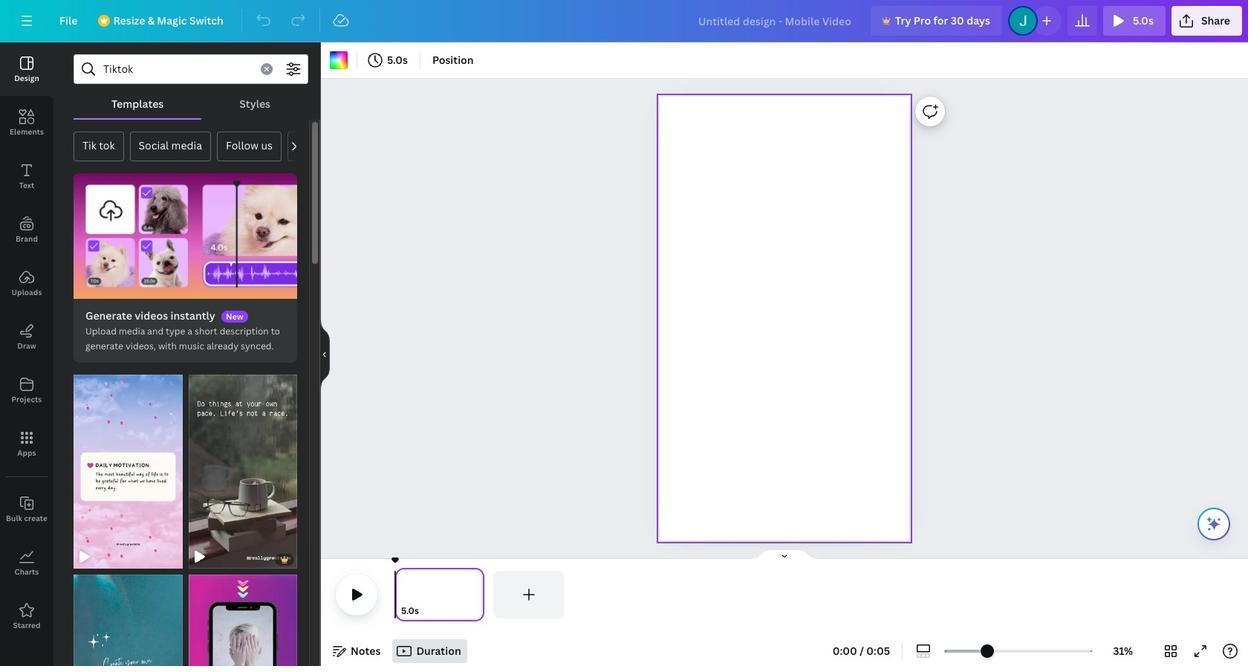 Task type: describe. For each thing, give the bounding box(es) containing it.
blue and pink gradient quotes tiktok story group
[[74, 366, 183, 569]]

teal bokeh motivational quote tiktok video group
[[74, 566, 183, 666]]

gradient tiktok animated video group
[[188, 566, 297, 666]]

Design title text field
[[687, 6, 865, 36]]

#ffffff image
[[330, 51, 348, 69]]



Task type: locate. For each thing, give the bounding box(es) containing it.
side panel tab list
[[0, 42, 54, 643]]

quick actions image
[[1206, 515, 1224, 533]]

magic video example usage image
[[74, 173, 297, 299]]

neutral aesthetic relax mobile video tiktok story video group
[[188, 366, 297, 569]]

hide image
[[320, 319, 330, 390]]

Search Mobile Video templates search field
[[103, 55, 252, 83]]

trimming, start edge slider
[[395, 571, 409, 618]]

main menu bar
[[0, 0, 1249, 42]]

trimming, end edge slider
[[471, 571, 485, 618]]

hide pages image
[[749, 549, 821, 561]]



Task type: vqa. For each thing, say whether or not it's contained in the screenshot.
THE ALL corresponding to Charts
no



